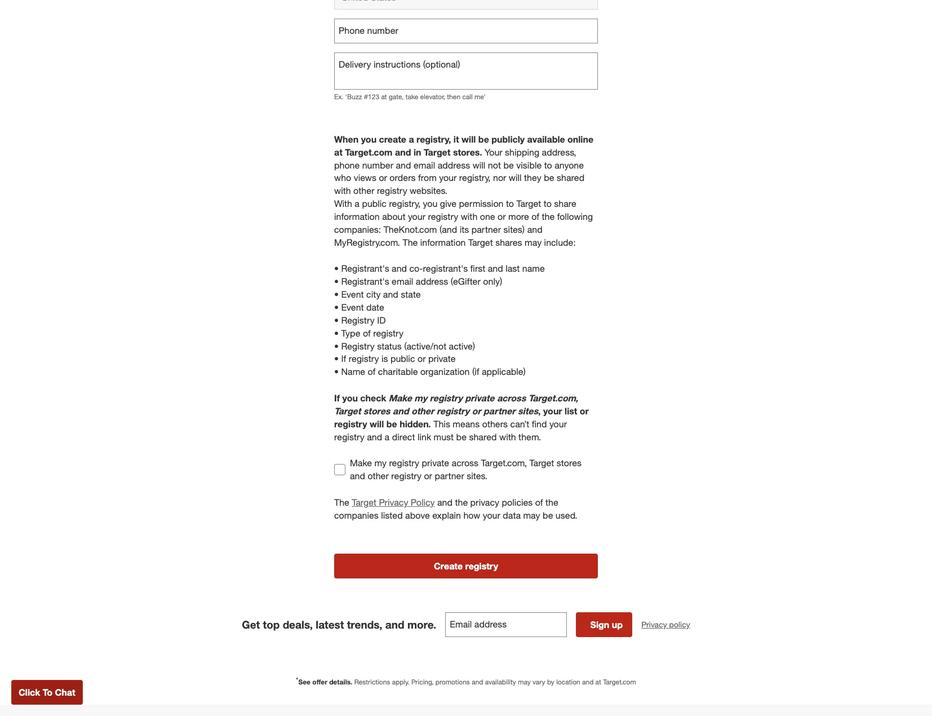 Task type: vqa. For each thing, say whether or not it's contained in the screenshot.
the bottom public
yes



Task type: locate. For each thing, give the bounding box(es) containing it.
3 • from the top
[[334, 289, 339, 300]]

check
[[360, 392, 386, 404]]

1 horizontal spatial you
[[361, 134, 377, 145]]

0 horizontal spatial my
[[375, 457, 387, 469]]

1 horizontal spatial target.com,
[[529, 392, 578, 404]]

0 horizontal spatial target.com
[[345, 146, 393, 158]]

above
[[405, 510, 430, 521]]

target.com up number
[[345, 146, 393, 158]]

explain
[[432, 510, 461, 521]]

with down can't
[[500, 431, 516, 442]]

0 horizontal spatial stores
[[364, 405, 390, 417]]

a
[[409, 134, 414, 145], [355, 198, 360, 209], [385, 431, 390, 442]]

will right 'it'
[[462, 134, 476, 145]]

shares
[[496, 237, 522, 248]]

stores.
[[453, 146, 482, 158]]

0 horizontal spatial public
[[362, 198, 387, 209]]

target privacy policy link
[[352, 497, 435, 508]]

and right city
[[383, 289, 398, 300]]

date
[[366, 302, 384, 313]]

make for make my registry private across target.com, target stores and other registry or partner sites
[[389, 392, 412, 404]]

partner down one
[[472, 224, 501, 235]]

0 vertical spatial at
[[381, 92, 387, 101]]

1 vertical spatial a
[[355, 198, 360, 209]]

this means others can't find your registry and a direct link must be shared with them.
[[334, 418, 567, 442]]

2 horizontal spatial you
[[423, 198, 438, 209]]

at inside when you create a registry, it will be publicly available online at target.com and in target stores.
[[334, 146, 343, 158]]

across inside make my registry private across target.com, target stores and other registry or partner sites
[[497, 392, 526, 404]]

at down when
[[334, 146, 343, 158]]

address down registrant's
[[416, 276, 448, 287]]

be up your
[[479, 134, 489, 145]]

private inside make my registry private across target.com, target stores and other registry or partner sites.
[[422, 457, 449, 469]]

at left gate,
[[381, 92, 387, 101]]

email
[[414, 159, 435, 171], [392, 276, 413, 287]]

your right ,
[[543, 405, 562, 417]]

make my registry private across target.com, target stores and other registry or partner sites.
[[350, 457, 582, 482]]

of
[[532, 211, 540, 222], [363, 327, 371, 339], [368, 366, 376, 377], [535, 497, 543, 508]]

data
[[503, 510, 521, 521]]

your up theknot.com
[[408, 211, 426, 222]]

your inside with a public registry, you give permission to target to share information about your registry with one or more of the following companies: theknot.com (and its partner sites) and myregistry.com. the information target shares may include:
[[408, 211, 426, 222]]

be inside this means others can't find your registry and a direct link must be shared with them.
[[456, 431, 467, 442]]

following
[[557, 211, 593, 222]]

registry up "type"
[[341, 315, 375, 326]]

1 horizontal spatial public
[[391, 353, 415, 364]]

1 vertical spatial at
[[334, 146, 343, 158]]

registry down orders
[[377, 185, 407, 196]]

up
[[612, 619, 623, 630]]

a inside when you create a registry, it will be publicly available online at target.com and in target stores.
[[409, 134, 414, 145]]

my for make my registry private across target.com, target stores and other registry or partner sites.
[[375, 457, 387, 469]]

or down (active/not
[[418, 353, 426, 364]]

first
[[471, 263, 486, 274]]

from
[[418, 172, 437, 183]]

or inside , your list or registry will be hidden.
[[580, 405, 589, 417]]

private for sites.
[[422, 457, 449, 469]]

event left city
[[341, 289, 364, 300]]

make down charitable
[[389, 392, 412, 404]]

you down websites.
[[423, 198, 438, 209]]

or inside make my registry private across target.com, target stores and other registry or partner sites
[[472, 405, 481, 417]]

others
[[482, 418, 508, 429]]

0 vertical spatial private
[[428, 353, 456, 364]]

2 • from the top
[[334, 276, 339, 287]]

target.com, up sites.
[[481, 457, 527, 469]]

1 vertical spatial registry
[[341, 340, 375, 352]]

2 event from the top
[[341, 302, 364, 313]]

last
[[506, 263, 520, 274]]

must
[[434, 431, 454, 442]]

and inside when you create a registry, it will be publicly available online at target.com and in target stores.
[[395, 146, 411, 158]]

they
[[524, 172, 542, 183]]

companies
[[334, 510, 379, 521]]

5 • from the top
[[334, 315, 339, 326]]

0 horizontal spatial a
[[355, 198, 360, 209]]

0 vertical spatial across
[[497, 392, 526, 404]]

(if
[[472, 366, 480, 377]]

my
[[415, 392, 427, 404], [375, 457, 387, 469]]

the target privacy policy
[[334, 497, 435, 508]]

partner for sites.
[[435, 470, 464, 482]]

or inside • registrant's and co-registrant's first and last name • registrant's email address (egifter only) • event city and state • event date • registry id • type of registry • registry status (active/not active) • if registry is public or private • name of charitable organization (if applicable)
[[418, 353, 426, 364]]

2 vertical spatial registry,
[[389, 198, 421, 209]]

target.com,
[[529, 392, 578, 404], [481, 457, 527, 469]]

and up 'hidden.'
[[393, 405, 409, 417]]

if
[[341, 353, 346, 364], [334, 392, 340, 404]]

0 vertical spatial the
[[403, 237, 418, 248]]

2 horizontal spatial a
[[409, 134, 414, 145]]

registry down "type"
[[341, 340, 375, 352]]

partner for sites
[[484, 405, 516, 417]]

target.com right location
[[603, 678, 636, 686]]

0 vertical spatial address
[[438, 159, 470, 171]]

and inside with a public registry, you give permission to target to share information about your registry with one or more of the following companies: theknot.com (and its partner sites) and myregistry.com. the information target shares may include:
[[527, 224, 543, 235]]

number
[[362, 159, 394, 171]]

registry down if you check
[[334, 418, 367, 429]]

and left co-
[[392, 263, 407, 274]]

registry up target privacy policy link
[[391, 470, 422, 482]]

2 vertical spatial private
[[422, 457, 449, 469]]

stores down "list"
[[557, 457, 582, 469]]

shared inside your shipping address, phone number and email address will not be visible to anyone who views or orders from your registry, nor will they be shared with other registry websites.
[[557, 172, 585, 183]]

or right one
[[498, 211, 506, 222]]

0 vertical spatial make
[[389, 392, 412, 404]]

to up more
[[506, 198, 514, 209]]

0 horizontal spatial the
[[334, 497, 349, 508]]

organization
[[421, 366, 470, 377]]

other down views
[[354, 185, 375, 196]]

my inside make my registry private across target.com, target stores and other registry or partner sites
[[415, 392, 427, 404]]

shared
[[557, 172, 585, 183], [469, 431, 497, 442]]

0 vertical spatial registrant's
[[341, 263, 389, 274]]

your inside , your list or registry will be hidden.
[[543, 405, 562, 417]]

share
[[554, 198, 577, 209]]

private down must
[[422, 457, 449, 469]]

or inside make my registry private across target.com, target stores and other registry or partner sites.
[[424, 470, 432, 482]]

privacy left policy on the bottom right
[[642, 620, 667, 629]]

across inside make my registry private across target.com, target stores and other registry or partner sites.
[[452, 457, 479, 469]]

permission
[[459, 198, 504, 209]]

1 horizontal spatial a
[[385, 431, 390, 442]]

1 horizontal spatial across
[[497, 392, 526, 404]]

promotions
[[436, 678, 470, 686]]

address,
[[542, 146, 577, 158]]

1 horizontal spatial at
[[381, 92, 387, 101]]

and
[[395, 146, 411, 158], [396, 159, 411, 171], [527, 224, 543, 235], [392, 263, 407, 274], [488, 263, 503, 274], [383, 289, 398, 300], [393, 405, 409, 417], [367, 431, 382, 442], [350, 470, 365, 482], [438, 497, 453, 508], [385, 618, 405, 631], [472, 678, 483, 686], [582, 678, 594, 686]]

0 vertical spatial registry,
[[417, 134, 451, 145]]

1 vertical spatial private
[[465, 392, 495, 404]]

with down who
[[334, 185, 351, 196]]

registrant's up city
[[341, 276, 389, 287]]

at right location
[[596, 678, 601, 686]]

private inside • registrant's and co-registrant's first and last name • registrant's email address (egifter only) • event city and state • event date • registry id • type of registry • registry status (active/not active) • if registry is public or private • name of charitable organization (if applicable)
[[428, 353, 456, 364]]

None telephone field
[[334, 19, 598, 43]]

how
[[464, 510, 481, 521]]

1 vertical spatial target.com
[[603, 678, 636, 686]]

registry, inside with a public registry, you give permission to target to share information about your registry with one or more of the following companies: theknot.com (and its partner sites) and myregistry.com. the information target shares may include:
[[389, 198, 421, 209]]

you right when
[[361, 134, 377, 145]]

public inside • registrant's and co-registrant's first and last name • registrant's email address (egifter only) • event city and state • event date • registry id • type of registry • registry status (active/not active) • if registry is public or private • name of charitable organization (if applicable)
[[391, 353, 415, 364]]

anyone
[[555, 159, 584, 171]]

2 vertical spatial at
[[596, 678, 601, 686]]

your down the privacy
[[483, 510, 501, 521]]

0 vertical spatial you
[[361, 134, 377, 145]]

you inside when you create a registry, it will be publicly available online at target.com and in target stores.
[[361, 134, 377, 145]]

shared down anyone
[[557, 172, 585, 183]]

information
[[334, 211, 380, 222], [420, 237, 466, 248]]

if up the name
[[341, 353, 346, 364]]

email up from
[[414, 159, 435, 171]]

at inside * see offer details. restrictions apply. pricing, promotions and availability may vary by location and at target.com
[[596, 678, 601, 686]]

when you create a registry, it will be publicly available online at target.com and in target stores.
[[334, 134, 594, 158]]

1 vertical spatial may
[[523, 510, 540, 521]]

0 vertical spatial registry
[[341, 315, 375, 326]]

registry right create
[[465, 560, 498, 572]]

to inside your shipping address, phone number and email address will not be visible to anyone who views or orders from your registry, nor will they be shared with other registry websites.
[[544, 159, 552, 171]]

registry,
[[417, 134, 451, 145], [459, 172, 491, 183], [389, 198, 421, 209]]

and left direct
[[367, 431, 382, 442]]

address down stores.
[[438, 159, 470, 171]]

of right 'policies'
[[535, 497, 543, 508]]

you inside with a public registry, you give permission to target to share information about your registry with one or more of the following companies: theknot.com (and its partner sites) and myregistry.com. the information target shares may include:
[[423, 198, 438, 209]]

target
[[424, 146, 451, 158], [517, 198, 541, 209], [468, 237, 493, 248], [334, 405, 361, 417], [530, 457, 554, 469], [352, 497, 377, 508]]

or
[[379, 172, 387, 183], [498, 211, 506, 222], [418, 353, 426, 364], [472, 405, 481, 417], [580, 405, 589, 417], [424, 470, 432, 482]]

target.com, inside make my registry private across target.com, target stores and other registry or partner sites.
[[481, 457, 527, 469]]

may down 'policies'
[[523, 510, 540, 521]]

may left vary
[[518, 678, 531, 686]]

1 vertical spatial partner
[[484, 405, 516, 417]]

2 vertical spatial with
[[500, 431, 516, 442]]

the up companies on the left
[[334, 497, 349, 508]]

location
[[557, 678, 581, 686]]

stores down 'check'
[[364, 405, 390, 417]]

be up direct
[[387, 418, 397, 429]]

1 • from the top
[[334, 263, 339, 274]]

and down more
[[527, 224, 543, 235]]

0 horizontal spatial at
[[334, 146, 343, 158]]

make inside make my registry private across target.com, target stores and other registry or partner sites.
[[350, 457, 372, 469]]

other inside make my registry private across target.com, target stores and other registry or partner sites.
[[368, 470, 389, 482]]

0 vertical spatial my
[[415, 392, 427, 404]]

None text field
[[334, 0, 598, 10], [446, 612, 567, 637], [334, 0, 598, 10], [446, 612, 567, 637]]

0 horizontal spatial across
[[452, 457, 479, 469]]

1 vertical spatial privacy
[[642, 620, 667, 629]]

my inside make my registry private across target.com, target stores and other registry or partner sites.
[[375, 457, 387, 469]]

0 horizontal spatial if
[[334, 392, 340, 404]]

1 vertical spatial my
[[375, 457, 387, 469]]

1 horizontal spatial target.com
[[603, 678, 636, 686]]

with
[[334, 198, 352, 209]]

or up means
[[472, 405, 481, 417]]

sign
[[591, 619, 610, 630]]

7 • from the top
[[334, 340, 339, 352]]

registry, down not
[[459, 172, 491, 183]]

1 vertical spatial across
[[452, 457, 479, 469]]

1 registrant's from the top
[[341, 263, 389, 274]]

target.com inside when you create a registry, it will be publicly available online at target.com and in target stores.
[[345, 146, 393, 158]]

to
[[43, 687, 52, 698]]

public up about
[[362, 198, 387, 209]]

1 vertical spatial target.com,
[[481, 457, 527, 469]]

and left in
[[395, 146, 411, 158]]

registry up , your list or registry will be hidden. on the bottom of page
[[430, 392, 463, 404]]

id
[[377, 315, 386, 326]]

latest
[[316, 618, 344, 631]]

1 horizontal spatial if
[[341, 353, 346, 364]]

2 vertical spatial a
[[385, 431, 390, 442]]

privacy up listed
[[379, 497, 408, 508]]

1 vertical spatial stores
[[557, 457, 582, 469]]

partner inside make my registry private across target.com, target stores and other registry or partner sites
[[484, 405, 516, 417]]

1 vertical spatial public
[[391, 353, 415, 364]]

your right from
[[439, 172, 457, 183]]

0 vertical spatial information
[[334, 211, 380, 222]]

chat
[[55, 687, 75, 698]]

stores for make my registry private across target.com, target stores and other registry or partner sites.
[[557, 457, 582, 469]]

shared inside this means others can't find your registry and a direct link must be shared with them.
[[469, 431, 497, 442]]

at
[[381, 92, 387, 101], [334, 146, 343, 158], [596, 678, 601, 686]]

you left 'check'
[[342, 392, 358, 404]]

other up the target privacy policy
[[368, 470, 389, 482]]

9 • from the top
[[334, 366, 339, 377]]

private up , your list or registry will be hidden. on the bottom of page
[[465, 392, 495, 404]]

0 vertical spatial shared
[[557, 172, 585, 183]]

make right "make my registry private across target.com, target stores and other registry or partner sites." checkbox
[[350, 457, 372, 469]]

0 vertical spatial target.com,
[[529, 392, 578, 404]]

0 vertical spatial with
[[334, 185, 351, 196]]

may down sites) at right top
[[525, 237, 542, 248]]

with up its
[[461, 211, 478, 222]]

or inside your shipping address, phone number and email address will not be visible to anyone who views or orders from your registry, nor will they be shared with other registry websites.
[[379, 172, 387, 183]]

of right more
[[532, 211, 540, 222]]

if left 'check'
[[334, 392, 340, 404]]

of right "type"
[[363, 327, 371, 339]]

1 vertical spatial shared
[[469, 431, 497, 442]]

1 horizontal spatial shared
[[557, 172, 585, 183]]

stores inside make my registry private across target.com, target stores and other registry or partner sites
[[364, 405, 390, 417]]

0 vertical spatial privacy
[[379, 497, 408, 508]]

your inside your shipping address, phone number and email address will not be visible to anyone who views or orders from your registry, nor will they be shared with other registry websites.
[[439, 172, 457, 183]]

1 horizontal spatial my
[[415, 392, 427, 404]]

target inside make my registry private across target.com, target stores and other registry or partner sites
[[334, 405, 361, 417]]

address inside your shipping address, phone number and email address will not be visible to anyone who views or orders from your registry, nor will they be shared with other registry websites.
[[438, 159, 470, 171]]

0 horizontal spatial shared
[[469, 431, 497, 442]]

be left used.
[[543, 510, 553, 521]]

2 vertical spatial other
[[368, 470, 389, 482]]

your
[[439, 172, 457, 183], [408, 211, 426, 222], [543, 405, 562, 417], [550, 418, 567, 429], [483, 510, 501, 521]]

policies
[[502, 497, 533, 508]]

your down "list"
[[550, 418, 567, 429]]

or down number
[[379, 172, 387, 183]]

with inside with a public registry, you give permission to target to share information about your registry with one or more of the following companies: theknot.com (and its partner sites) and myregistry.com. the information target shares may include:
[[461, 211, 478, 222]]

registrant's
[[423, 263, 468, 274]]

the down theknot.com
[[403, 237, 418, 248]]

or up policy
[[424, 470, 432, 482]]

partner inside make my registry private across target.com, target stores and other registry or partner sites.
[[435, 470, 464, 482]]

apply.
[[392, 678, 410, 686]]

my for make my registry private across target.com, target stores and other registry or partner sites
[[415, 392, 427, 404]]

1 horizontal spatial stores
[[557, 457, 582, 469]]

the inside with a public registry, you give permission to target to share information about your registry with one or more of the following companies: theknot.com (and its partner sites) and myregistry.com. the information target shares may include:
[[403, 237, 418, 248]]

stores inside make my registry private across target.com, target stores and other registry or partner sites.
[[557, 457, 582, 469]]

1 vertical spatial you
[[423, 198, 438, 209]]

and inside this means others can't find your registry and a direct link must be shared with them.
[[367, 431, 382, 442]]

make
[[389, 392, 412, 404], [350, 457, 372, 469]]

0 vertical spatial may
[[525, 237, 542, 248]]

it
[[454, 134, 459, 145]]

0 vertical spatial a
[[409, 134, 414, 145]]

registry inside , your list or registry will be hidden.
[[334, 418, 367, 429]]

private inside make my registry private across target.com, target stores and other registry or partner sites
[[465, 392, 495, 404]]

the down share
[[542, 211, 555, 222]]

1 vertical spatial information
[[420, 237, 466, 248]]

registrant's down myregistry.com.
[[341, 263, 389, 274]]

registry up "this"
[[437, 405, 470, 417]]

private up organization
[[428, 353, 456, 364]]

or inside with a public registry, you give permission to target to share information about your registry with one or more of the following companies: theknot.com (and its partner sites) and myregistry.com. the information target shares may include:
[[498, 211, 506, 222]]

pricing,
[[411, 678, 434, 686]]

1 horizontal spatial with
[[461, 211, 478, 222]]

be down means
[[456, 431, 467, 442]]

availability
[[485, 678, 516, 686]]

other for make my registry private across target.com, target stores and other registry or partner sites.
[[368, 470, 389, 482]]

make my registry private across target.com, target stores and other registry or partner sites
[[334, 392, 578, 417]]

information up companies:
[[334, 211, 380, 222]]

0 vertical spatial event
[[341, 289, 364, 300]]

registry, up about
[[389, 198, 421, 209]]

theknot.com
[[384, 224, 437, 235]]

partner up others
[[484, 405, 516, 417]]

1 vertical spatial registry,
[[459, 172, 491, 183]]

0 vertical spatial if
[[341, 353, 346, 364]]

policy
[[670, 620, 691, 629]]

public inside with a public registry, you give permission to target to share information about your registry with one or more of the following companies: theknot.com (and its partner sites) and myregistry.com. the information target shares may include:
[[362, 198, 387, 209]]

vary
[[533, 678, 546, 686]]

you for check
[[342, 392, 358, 404]]

0 vertical spatial partner
[[472, 224, 501, 235]]

1 vertical spatial address
[[416, 276, 448, 287]]

event left "date"
[[341, 302, 364, 313]]

2 horizontal spatial with
[[500, 431, 516, 442]]

0 horizontal spatial target.com,
[[481, 457, 527, 469]]

2 vertical spatial partner
[[435, 470, 464, 482]]

1 vertical spatial registrant's
[[341, 276, 389, 287]]

a left direct
[[385, 431, 390, 442]]

listed
[[381, 510, 403, 521]]

1 vertical spatial event
[[341, 302, 364, 313]]

0 horizontal spatial with
[[334, 185, 351, 196]]

registry, up in
[[417, 134, 451, 145]]

registry, inside when you create a registry, it will be publicly available online at target.com and in target stores.
[[417, 134, 451, 145]]

'buzz
[[345, 92, 362, 101]]

0 vertical spatial stores
[[364, 405, 390, 417]]

2 vertical spatial may
[[518, 678, 531, 686]]

to down address,
[[544, 159, 552, 171]]

2 horizontal spatial at
[[596, 678, 601, 686]]

1 vertical spatial email
[[392, 276, 413, 287]]

0 horizontal spatial make
[[350, 457, 372, 469]]

2 vertical spatial you
[[342, 392, 358, 404]]

other inside make my registry private across target.com, target stores and other registry or partner sites
[[412, 405, 434, 417]]

0 vertical spatial email
[[414, 159, 435, 171]]

target.com, inside make my registry private across target.com, target stores and other registry or partner sites
[[529, 392, 578, 404]]

None text field
[[334, 52, 598, 90]]

elevator,
[[420, 92, 445, 101]]

1 vertical spatial with
[[461, 211, 478, 222]]

1 registry from the top
[[341, 315, 375, 326]]

a right with
[[355, 198, 360, 209]]

registry
[[341, 315, 375, 326], [341, 340, 375, 352]]

target.com, up ,
[[529, 392, 578, 404]]

create
[[434, 560, 463, 572]]

with
[[334, 185, 351, 196], [461, 211, 478, 222], [500, 431, 516, 442]]

and inside make my registry private across target.com, target stores and other registry or partner sites.
[[350, 470, 365, 482]]

policy
[[411, 497, 435, 508]]

my up the target privacy policy
[[375, 457, 387, 469]]

0 vertical spatial public
[[362, 198, 387, 209]]

0 vertical spatial target.com
[[345, 146, 393, 158]]

1 horizontal spatial make
[[389, 392, 412, 404]]

if inside • registrant's and co-registrant's first and last name • registrant's email address (egifter only) • event city and state • event date • registry id • type of registry • registry status (active/not active) • if registry is public or private • name of charitable organization (if applicable)
[[341, 353, 346, 364]]

link
[[418, 431, 431, 442]]

more
[[509, 211, 529, 222]]

across
[[497, 392, 526, 404], [452, 457, 479, 469]]

make for make my registry private across target.com, target stores and other registry or partner sites.
[[350, 457, 372, 469]]

other up 'hidden.'
[[412, 405, 434, 417]]

target.com inside * see offer details. restrictions apply. pricing, promotions and availability may vary by location and at target.com
[[603, 678, 636, 686]]

and up explain
[[438, 497, 453, 508]]

0 vertical spatial other
[[354, 185, 375, 196]]

orders
[[390, 172, 416, 183]]

registrant's
[[341, 263, 389, 274], [341, 276, 389, 287]]

make inside make my registry private across target.com, target stores and other registry or partner sites
[[389, 392, 412, 404]]

will inside when you create a registry, it will be publicly available online at target.com and in target stores.
[[462, 134, 476, 145]]

sign up button
[[576, 612, 633, 637]]

1 vertical spatial other
[[412, 405, 434, 417]]

registry
[[377, 185, 407, 196], [428, 211, 458, 222], [373, 327, 404, 339], [349, 353, 379, 364], [430, 392, 463, 404], [437, 405, 470, 417], [334, 418, 367, 429], [334, 431, 365, 442], [389, 457, 420, 469], [391, 470, 422, 482], [465, 560, 498, 572]]

1 vertical spatial make
[[350, 457, 372, 469]]

address inside • registrant's and co-registrant's first and last name • registrant's email address (egifter only) • event city and state • event date • registry id • type of registry • registry status (active/not active) • if registry is public or private • name of charitable organization (if applicable)
[[416, 276, 448, 287]]

and up only)
[[488, 263, 503, 274]]

0 horizontal spatial you
[[342, 392, 358, 404]]

type
[[341, 327, 361, 339]]

1 horizontal spatial the
[[403, 237, 418, 248]]

0 horizontal spatial information
[[334, 211, 380, 222]]

a inside with a public registry, you give permission to target to share information about your registry with one or more of the following companies: theknot.com (and its partner sites) and myregistry.com. the information target shares may include:
[[355, 198, 360, 209]]



Task type: describe. For each thing, give the bounding box(es) containing it.
, your list or registry will be hidden.
[[334, 405, 589, 429]]

the up the how on the bottom of the page
[[455, 497, 468, 508]]

target inside make my registry private across target.com, target stores and other registry or partner sites.
[[530, 457, 554, 469]]

the inside with a public registry, you give permission to target to share information about your registry with one or more of the following companies: theknot.com (and its partner sites) and myregistry.com. the information target shares may include:
[[542, 211, 555, 222]]

charitable
[[378, 366, 418, 377]]

email inside • registrant's and co-registrant's first and last name • registrant's email address (egifter only) • event city and state • event date • registry id • type of registry • registry status (active/not active) • if registry is public or private • name of charitable organization (if applicable)
[[392, 276, 413, 287]]

target.com, for sites.
[[481, 457, 527, 469]]

to left share
[[544, 198, 552, 209]]

8 • from the top
[[334, 353, 339, 364]]

offer
[[313, 678, 327, 686]]

privacy
[[471, 497, 500, 508]]

your shipping address, phone number and email address will not be visible to anyone who views or orders from your registry, nor will they be shared with other registry websites.
[[334, 146, 585, 196]]

target up more
[[517, 198, 541, 209]]

nor
[[493, 172, 507, 183]]

hidden.
[[400, 418, 431, 429]]

and right location
[[582, 678, 594, 686]]

deals,
[[283, 618, 313, 631]]

state
[[401, 289, 421, 300]]

1 vertical spatial if
[[334, 392, 340, 404]]

will inside , your list or registry will be hidden.
[[370, 418, 384, 429]]

status
[[377, 340, 402, 352]]

1 horizontal spatial privacy
[[642, 620, 667, 629]]

registry inside this means others can't find your registry and a direct link must be shared with them.
[[334, 431, 365, 442]]

registry inside button
[[465, 560, 498, 572]]

click to chat button
[[11, 680, 83, 705]]

6 • from the top
[[334, 327, 339, 339]]

other inside your shipping address, phone number and email address will not be visible to anyone who views or orders from your registry, nor will they be shared with other registry websites.
[[354, 185, 375, 196]]

be right not
[[504, 159, 514, 171]]

(and
[[440, 224, 457, 235]]

(active/not
[[404, 340, 447, 352]]

be right 'they'
[[544, 172, 555, 183]]

will left not
[[473, 159, 486, 171]]

create
[[379, 134, 406, 145]]

the up used.
[[546, 497, 559, 508]]

by
[[547, 678, 555, 686]]

you for create
[[361, 134, 377, 145]]

1 horizontal spatial information
[[420, 237, 466, 248]]

in
[[414, 146, 421, 158]]

registry, inside your shipping address, phone number and email address will not be visible to anyone who views or orders from your registry, nor will they be shared with other registry websites.
[[459, 172, 491, 183]]

is
[[382, 353, 388, 364]]

views
[[354, 172, 377, 183]]

include:
[[544, 237, 576, 248]]

give
[[440, 198, 457, 209]]

across for sites
[[497, 392, 526, 404]]

this
[[434, 418, 450, 429]]

ex.
[[334, 92, 344, 101]]

1 event from the top
[[341, 289, 364, 300]]

privacy policy
[[642, 620, 691, 629]]

about
[[382, 211, 406, 222]]

other for make my registry private across target.com, target stores and other registry or partner sites
[[412, 405, 434, 417]]

* see offer details. restrictions apply. pricing, promotions and availability may vary by location and at target.com
[[296, 676, 636, 686]]

more.
[[408, 618, 437, 631]]

and left availability
[[472, 678, 483, 686]]

websites.
[[410, 185, 448, 196]]

a inside this means others can't find your registry and a direct link must be shared with them.
[[385, 431, 390, 442]]

registry inside your shipping address, phone number and email address will not be visible to anyone who views or orders from your registry, nor will they be shared with other registry websites.
[[377, 185, 407, 196]]

and inside your shipping address, phone number and email address will not be visible to anyone who views or orders from your registry, nor will they be shared with other registry websites.
[[396, 159, 411, 171]]

when
[[334, 134, 359, 145]]

registry down direct
[[389, 457, 420, 469]]

then
[[447, 92, 461, 101]]

take
[[406, 92, 419, 101]]

across for sites.
[[452, 457, 479, 469]]

and inside and the privacy policies of the companies listed above explain how your data may be used.
[[438, 497, 453, 508]]

and left more.
[[385, 618, 405, 631]]

online
[[568, 134, 594, 145]]

if you check
[[334, 392, 389, 404]]

*
[[296, 676, 298, 683]]

may inside and the privacy policies of the companies listed above explain how your data may be used.
[[523, 510, 540, 521]]

#123
[[364, 92, 379, 101]]

sites.
[[467, 470, 488, 482]]

privacy policy link
[[642, 619, 691, 630]]

means
[[453, 418, 480, 429]]

your
[[485, 146, 503, 158]]

details.
[[329, 678, 353, 686]]

gate,
[[389, 92, 404, 101]]

top
[[263, 618, 280, 631]]

call
[[463, 92, 473, 101]]

its
[[460, 224, 469, 235]]

name
[[341, 366, 365, 377]]

registry up the name
[[349, 353, 379, 364]]

be inside and the privacy policies of the companies listed above explain how your data may be used.
[[543, 510, 553, 521]]

target down its
[[468, 237, 493, 248]]

me'
[[475, 92, 486, 101]]

phone
[[334, 159, 360, 171]]

direct
[[392, 431, 415, 442]]

your inside this means others can't find your registry and a direct link must be shared with them.
[[550, 418, 567, 429]]

applicable)
[[482, 366, 526, 377]]

and the privacy policies of the companies listed above explain how your data may be used.
[[334, 497, 578, 521]]

be inside , your list or registry will be hidden.
[[387, 418, 397, 429]]

and inside make my registry private across target.com, target stores and other registry or partner sites
[[393, 405, 409, 417]]

target.com, for sites
[[529, 392, 578, 404]]

may inside * see offer details. restrictions apply. pricing, promotions and availability may vary by location and at target.com
[[518, 678, 531, 686]]

registry inside with a public registry, you give permission to target to share information about your registry with one or more of the following companies: theknot.com (and its partner sites) and myregistry.com. the information target shares may include:
[[428, 211, 458, 222]]

click to chat
[[19, 687, 75, 698]]

available
[[527, 134, 565, 145]]

create registry button
[[334, 554, 598, 578]]

of right the name
[[368, 366, 376, 377]]

find
[[532, 418, 547, 429]]

• registrant's and co-registrant's first and last name • registrant's email address (egifter only) • event city and state • event date • registry id • type of registry • registry status (active/not active) • if registry is public or private • name of charitable organization (if applicable)
[[334, 263, 545, 377]]

co-
[[410, 263, 423, 274]]

1 vertical spatial the
[[334, 497, 349, 508]]

name
[[522, 263, 545, 274]]

2 registry from the top
[[341, 340, 375, 352]]

publicly
[[492, 134, 525, 145]]

be inside when you create a registry, it will be publicly available online at target.com and in target stores.
[[479, 134, 489, 145]]

of inside with a public registry, you give permission to target to share information about your registry with one or more of the following companies: theknot.com (and its partner sites) and myregistry.com. the information target shares may include:
[[532, 211, 540, 222]]

with inside your shipping address, phone number and email address will not be visible to anyone who views or orders from your registry, nor will they be shared with other registry websites.
[[334, 185, 351, 196]]

registry up status
[[373, 327, 404, 339]]

ex. 'buzz #123 at gate, take elevator, then call me'
[[334, 92, 486, 101]]

restrictions
[[354, 678, 390, 686]]

will right nor
[[509, 172, 522, 183]]

may inside with a public registry, you give permission to target to share information about your registry with one or more of the following companies: theknot.com (and its partner sites) and myregistry.com. the information target shares may include:
[[525, 237, 542, 248]]

not
[[488, 159, 501, 171]]

private for sites
[[465, 392, 495, 404]]

,
[[538, 405, 541, 417]]

your inside and the privacy policies of the companies listed above explain how your data may be used.
[[483, 510, 501, 521]]

create registry
[[434, 560, 498, 572]]

with a public registry, you give permission to target to share information about your registry with one or more of the following companies: theknot.com (and its partner sites) and myregistry.com. the information target shares may include:
[[334, 198, 593, 248]]

active)
[[449, 340, 475, 352]]

of inside and the privacy policies of the companies listed above explain how your data may be used.
[[535, 497, 543, 508]]

2 registrant's from the top
[[341, 276, 389, 287]]

4 • from the top
[[334, 302, 339, 313]]

0 horizontal spatial privacy
[[379, 497, 408, 508]]

can't
[[511, 418, 530, 429]]

stores for make my registry private across target.com, target stores and other registry or partner sites
[[364, 405, 390, 417]]

email inside your shipping address, phone number and email address will not be visible to anyone who views or orders from your registry, nor will they be shared with other registry websites.
[[414, 159, 435, 171]]

trends,
[[347, 618, 383, 631]]

visible
[[517, 159, 542, 171]]

Make my registry private across Target.com, Target stores and other registry or partner sites. checkbox
[[334, 464, 346, 475]]

partner inside with a public registry, you give permission to target to share information about your registry with one or more of the following companies: theknot.com (and its partner sites) and myregistry.com. the information target shares may include:
[[472, 224, 501, 235]]

city
[[366, 289, 381, 300]]

with inside this means others can't find your registry and a direct link must be shared with them.
[[500, 431, 516, 442]]

get
[[242, 618, 260, 631]]

target inside when you create a registry, it will be publicly available online at target.com and in target stores.
[[424, 146, 451, 158]]

target up companies on the left
[[352, 497, 377, 508]]

get top deals, latest trends, and more.
[[242, 618, 437, 631]]



